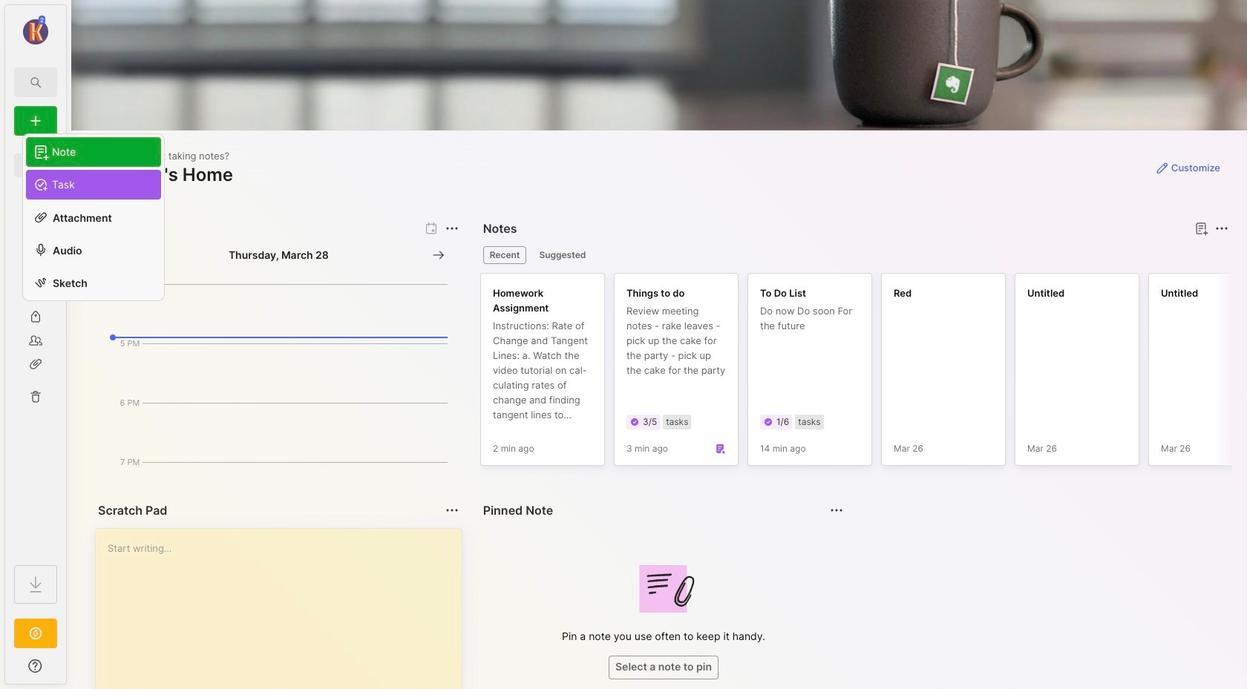 Task type: describe. For each thing, give the bounding box(es) containing it.
Account field
[[5, 14, 66, 47]]

note creation menu element
[[26, 134, 161, 200]]

Start writing… text field
[[108, 529, 461, 690]]

1 horizontal spatial more actions image
[[1213, 220, 1231, 238]]

0 vertical spatial more actions image
[[443, 220, 461, 238]]

1 horizontal spatial more actions image
[[828, 502, 846, 520]]

upgrade image
[[27, 625, 45, 643]]

2 tab from the left
[[533, 247, 593, 264]]

click to expand image
[[65, 662, 76, 680]]



Task type: vqa. For each thing, say whether or not it's contained in the screenshot.
Note creation menu element
yes



Task type: locate. For each thing, give the bounding box(es) containing it.
0 horizontal spatial more actions image
[[443, 502, 461, 520]]

Choose date to view field
[[229, 248, 329, 263]]

0 horizontal spatial more actions image
[[443, 220, 461, 238]]

0 vertical spatial more actions image
[[1213, 220, 1231, 238]]

more actions image
[[443, 220, 461, 238], [828, 502, 846, 520]]

more actions image
[[1213, 220, 1231, 238], [443, 502, 461, 520]]

main element
[[0, 0, 71, 690]]

row group
[[480, 273, 1248, 475]]

tree inside main element
[[5, 145, 66, 552]]

WHAT'S NEW field
[[5, 655, 66, 679]]

More actions field
[[442, 218, 462, 239], [1212, 218, 1233, 239], [442, 500, 462, 521], [827, 500, 848, 521]]

tab
[[483, 247, 527, 264], [533, 247, 593, 264]]

home image
[[28, 158, 43, 173]]

edit search image
[[27, 74, 45, 91]]

1 horizontal spatial tab
[[533, 247, 593, 264]]

1 vertical spatial more actions image
[[443, 502, 461, 520]]

1 tab from the left
[[483, 247, 527, 264]]

tree
[[5, 145, 66, 552]]

tab list
[[483, 247, 1227, 264]]

0 horizontal spatial tab
[[483, 247, 527, 264]]

1 vertical spatial more actions image
[[828, 502, 846, 520]]



